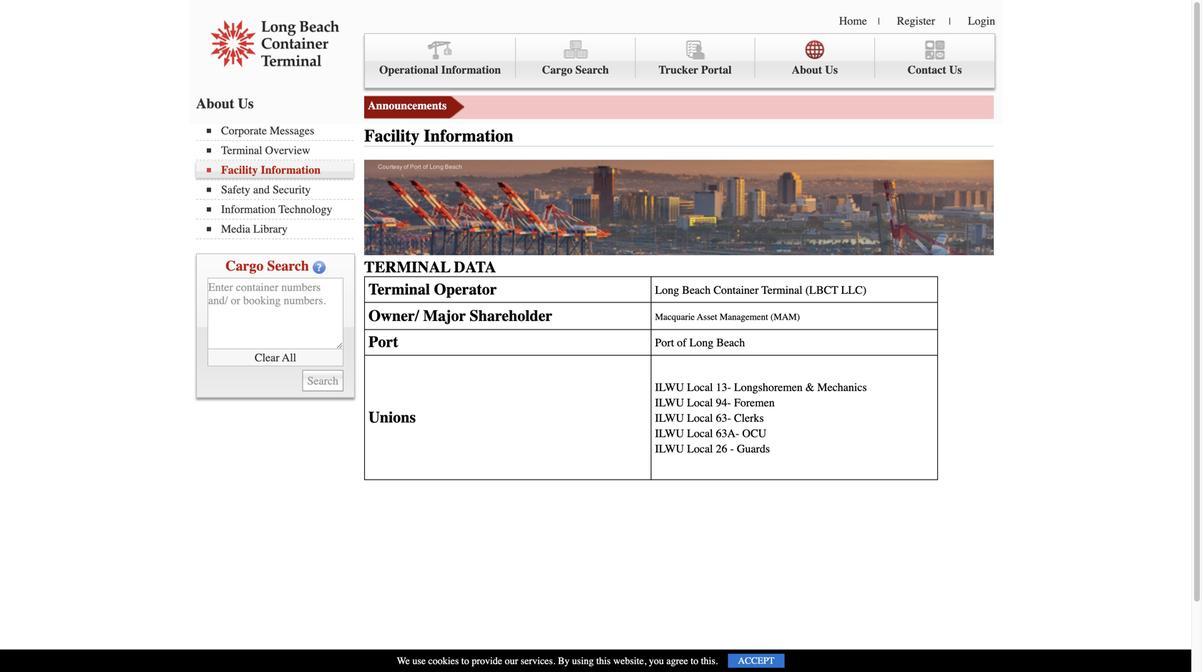 Task type: describe. For each thing, give the bounding box(es) containing it.
​​owner/
[[369, 307, 419, 325]]

hours
[[1032, 98, 1063, 113]]

services.
[[521, 656, 556, 667]]

0 vertical spatial facility
[[364, 126, 420, 146]]

macquarie asset management (mam)
[[655, 312, 800, 323]]

technology
[[279, 203, 333, 216]]

shareholder
[[470, 307, 553, 325]]

13-
[[716, 381, 732, 394]]

facility information link
[[207, 164, 354, 177]]

closed
[[599, 98, 649, 113]]

portal
[[701, 63, 732, 77]]

1 horizontal spatial beach
[[717, 337, 745, 350]]

clear all button
[[208, 350, 344, 367]]

safety
[[221, 183, 250, 197]]

(mam)
[[771, 312, 800, 323]]

longshoremen
[[734, 381, 803, 394]]

​ilwu
[[655, 381, 684, 394]]

further
[[1137, 98, 1172, 113]]

cargo inside menu bar
[[542, 63, 573, 77]]

2 local from the top
[[687, 396, 713, 410]]

truck
[[971, 98, 1001, 113]]

agree
[[667, 656, 688, 667]]

corporate messages terminal overview facility information safety and security information technology media library
[[221, 124, 333, 236]]

operator
[[434, 281, 497, 299]]

accept
[[738, 656, 775, 667]]

​​owner/ major shareholder
[[369, 307, 553, 325]]

1 horizontal spatial search
[[576, 63, 609, 77]]

page
[[1091, 98, 1115, 113]]

website,
[[614, 656, 647, 667]]

we
[[397, 656, 410, 667]]

login
[[968, 14, 996, 28]]

register
[[898, 14, 936, 28]]

4 local from the top
[[687, 427, 713, 441]]

login link
[[968, 14, 996, 28]]

operational information link
[[365, 38, 516, 78]]

messages
[[270, 124, 314, 137]]

accept button
[[728, 655, 785, 669]]

cargo search link
[[516, 38, 636, 78]]

2 ilwu from the top
[[655, 412, 684, 425]]

1 vertical spatial cargo search
[[226, 258, 309, 275]]

home
[[840, 14, 868, 28]]

please
[[875, 98, 908, 113]]

-
[[731, 443, 734, 456]]

ocu
[[743, 427, 767, 441]]

of
[[677, 337, 687, 350]]

trucker portal
[[659, 63, 732, 77]]

and for security
[[253, 183, 270, 197]]

shift.
[[843, 98, 872, 113]]

​​​​terminal data
[[364, 259, 496, 277]]

1 vertical spatial cargo
[[226, 258, 264, 275]]

26
[[716, 443, 728, 456]]

menu bar containing corporate messages
[[196, 123, 361, 239]]

1 vertical spatial about us
[[196, 96, 254, 112]]

2 october from the left
[[744, 98, 785, 113]]

menu bar containing operational information
[[364, 33, 996, 88]]

94-
[[716, 396, 732, 410]]

announcements
[[368, 99, 447, 112]]

media library link
[[207, 223, 354, 236]]

Enter container numbers and/ or booking numbers.  text field
[[208, 278, 344, 350]]

register link
[[898, 14, 936, 28]]

2 horizontal spatial to
[[939, 98, 949, 113]]

22nd,
[[789, 98, 818, 113]]

overview
[[265, 144, 310, 157]]

corporate
[[221, 124, 267, 137]]

security
[[273, 183, 311, 197]]

​port of long beach
[[655, 337, 745, 350]]

information inside operational information link
[[441, 63, 501, 77]]

we use cookies to provide our services. by using this website, you agree to this.
[[397, 656, 718, 667]]

you
[[649, 656, 664, 667]]

trucker
[[659, 63, 699, 77]]

our
[[505, 656, 518, 667]]

1 horizontal spatial to
[[691, 656, 699, 667]]

by
[[558, 656, 570, 667]]

and for october
[[722, 98, 741, 113]]

data
[[454, 259, 496, 277]]

operational
[[379, 63, 439, 77]]

21st
[[697, 98, 719, 113]]

contact us
[[908, 63, 962, 77]]

&
[[806, 381, 815, 394]]

corporate messages link
[[207, 124, 354, 137]]

0 horizontal spatial search
[[267, 258, 309, 275]]

0 horizontal spatial to
[[462, 656, 469, 667]]

​​long beach container terminal (lbct llc)
[[655, 284, 867, 297]]

for
[[1119, 98, 1134, 113]]

about inside menu bar
[[792, 63, 823, 77]]

1 gate from the left
[[533, 98, 557, 113]]



Task type: locate. For each thing, give the bounding box(es) containing it.
information right "operational" on the left of the page
[[441, 63, 501, 77]]

information down the
[[424, 126, 514, 146]]

0 horizontal spatial |
[[878, 16, 880, 27]]

None submit
[[302, 370, 344, 392]]

1 vertical spatial about
[[196, 96, 234, 112]]

1 vertical spatial and
[[253, 183, 270, 197]]

media
[[221, 223, 250, 236]]

cargo
[[542, 63, 573, 77], [226, 258, 264, 275]]

| left login
[[949, 16, 951, 27]]

october left 21st
[[653, 98, 694, 113]]

the
[[952, 98, 968, 113]]

operational information
[[379, 63, 501, 77]]

0 horizontal spatial gate
[[533, 98, 557, 113]]

llc)
[[842, 284, 867, 297]]

to left the
[[939, 98, 949, 113]]

about us up corporate
[[196, 96, 254, 112]]

menu bar
[[364, 33, 996, 88], [196, 123, 361, 239]]

0 vertical spatial about us
[[792, 63, 838, 77]]

cargo search down library
[[226, 258, 309, 275]]

terminal up (mam)
[[762, 284, 803, 297]]

​​long
[[655, 284, 680, 297]]

about
[[792, 63, 823, 77], [196, 96, 234, 112]]

0 horizontal spatial cargo
[[226, 258, 264, 275]]

facility information
[[364, 126, 514, 146]]

will
[[561, 98, 581, 113]]

about us up 22nd,
[[792, 63, 838, 77]]

1 horizontal spatial facility
[[364, 126, 420, 146]]

1 horizontal spatial gate
[[1004, 98, 1028, 113]]

this
[[597, 656, 611, 667]]

us right contact
[[950, 63, 962, 77]]

d
[[1200, 98, 1203, 113]]

home link
[[840, 14, 868, 28]]

local left 26
[[687, 443, 713, 456]]

4 ilwu from the top
[[655, 443, 684, 456]]

long
[[690, 337, 714, 350]]

0 vertical spatial search
[[576, 63, 609, 77]]

cargo down media
[[226, 258, 264, 275]]

1 ilwu from the top
[[655, 396, 684, 410]]

october left 22nd,
[[744, 98, 785, 113]]

0 horizontal spatial cargo search
[[226, 258, 309, 275]]

1 october from the left
[[653, 98, 694, 113]]

and right 21st
[[722, 98, 741, 113]]

the gate will be closed october 21st and october 22nd, 2nd shift. please refer to the truck gate hours web page for further gate d
[[507, 98, 1203, 113]]

refer
[[911, 98, 935, 113]]

​​​​terminal
[[364, 259, 451, 277]]

​ilwu local 13- longshoremen & mechanics ilwu local 94- foremen ilwu local 63- clerks ilwu local 63a- ocu ilwu local 26 - guards
[[655, 381, 867, 456]]

0 vertical spatial menu bar
[[364, 33, 996, 88]]

0 vertical spatial and
[[722, 98, 741, 113]]

0 vertical spatial cargo search
[[542, 63, 609, 77]]

us for the about us link
[[826, 63, 838, 77]]

0 vertical spatial beach
[[682, 284, 711, 297]]

2nd
[[821, 98, 840, 113]]

clear all
[[255, 351, 296, 365]]

3 ilwu from the top
[[655, 427, 684, 441]]

1 local from the top
[[687, 381, 713, 394]]

1 horizontal spatial cargo
[[542, 63, 573, 77]]

information technology link
[[207, 203, 354, 216]]

trucker portal link
[[636, 38, 756, 78]]

0 horizontal spatial menu bar
[[196, 123, 361, 239]]

1 horizontal spatial about us
[[792, 63, 838, 77]]

mechanics
[[818, 381, 867, 394]]

us up corporate
[[238, 96, 254, 112]]

cargo search up will
[[542, 63, 609, 77]]

1 horizontal spatial terminal
[[762, 284, 803, 297]]

about up 22nd,
[[792, 63, 823, 77]]

contact us link
[[875, 38, 995, 78]]

2 horizontal spatial us
[[950, 63, 962, 77]]

to left provide
[[462, 656, 469, 667]]

to
[[939, 98, 949, 113], [462, 656, 469, 667], [691, 656, 699, 667]]

beach up asset
[[682, 284, 711, 297]]

and inside corporate messages terminal overview facility information safety and security information technology media library
[[253, 183, 270, 197]]

facility inside corporate messages terminal overview facility information safety and security information technology media library
[[221, 164, 258, 177]]

us
[[826, 63, 838, 77], [950, 63, 962, 77], [238, 96, 254, 112]]

facility up safety
[[221, 164, 258, 177]]

local
[[687, 381, 713, 394], [687, 396, 713, 410], [687, 412, 713, 425], [687, 427, 713, 441], [687, 443, 713, 456]]

1 | from the left
[[878, 16, 880, 27]]

0 horizontal spatial beach
[[682, 284, 711, 297]]

terminal overview link
[[207, 144, 354, 157]]

clear
[[255, 351, 280, 365]]

and right safety
[[253, 183, 270, 197]]

gate right truck at the right top of page
[[1004, 98, 1028, 113]]

major
[[423, 307, 466, 325]]

63-
[[716, 412, 732, 425]]

to left this.
[[691, 656, 699, 667]]

web
[[1066, 98, 1088, 113]]

about up corporate
[[196, 96, 234, 112]]

october
[[653, 98, 694, 113], [744, 98, 785, 113]]

terminal
[[221, 144, 262, 157], [762, 284, 803, 297]]

information up media
[[221, 203, 276, 216]]

1 vertical spatial facility
[[221, 164, 258, 177]]

beach down the macquarie asset management (mam)
[[717, 337, 745, 350]]

local left 13-
[[687, 381, 713, 394]]

guards
[[737, 443, 770, 456]]

(lbct
[[806, 284, 839, 297]]

this.
[[701, 656, 718, 667]]

us for contact us link
[[950, 63, 962, 77]]

0 horizontal spatial facility
[[221, 164, 258, 177]]

search
[[576, 63, 609, 77], [267, 258, 309, 275]]

local left 63a-
[[687, 427, 713, 441]]

library
[[253, 223, 288, 236]]

0 horizontal spatial october
[[653, 98, 694, 113]]

3 local from the top
[[687, 412, 713, 425]]

1 vertical spatial search
[[267, 258, 309, 275]]

cargo search
[[542, 63, 609, 77], [226, 258, 309, 275]]

be
[[584, 98, 596, 113]]

us up 2nd
[[826, 63, 838, 77]]

1 horizontal spatial and
[[722, 98, 741, 113]]

​terminal operator
[[369, 281, 497, 299]]

1 horizontal spatial menu bar
[[364, 33, 996, 88]]

cookies
[[428, 656, 459, 667]]

using
[[572, 656, 594, 667]]

use
[[413, 656, 426, 667]]

search up be
[[576, 63, 609, 77]]

​​port
[[369, 333, 398, 352]]

1 vertical spatial menu bar
[[196, 123, 361, 239]]

management
[[720, 312, 769, 323]]

cargo up will
[[542, 63, 573, 77]]

macquarie
[[655, 312, 695, 323]]

0 horizontal spatial us
[[238, 96, 254, 112]]

safety and security link
[[207, 183, 354, 197]]

about us
[[792, 63, 838, 77], [196, 96, 254, 112]]

1 vertical spatial terminal
[[762, 284, 803, 297]]

0 vertical spatial terminal
[[221, 144, 262, 157]]

ilwu
[[655, 396, 684, 410], [655, 412, 684, 425], [655, 427, 684, 441], [655, 443, 684, 456]]

0 horizontal spatial about us
[[196, 96, 254, 112]]

1 vertical spatial beach
[[717, 337, 745, 350]]

​port
[[655, 337, 675, 350]]

2 gate from the left
[[1004, 98, 1028, 113]]

information up security
[[261, 164, 321, 177]]

contact
[[908, 63, 947, 77]]

1 horizontal spatial about
[[792, 63, 823, 77]]

| right home
[[878, 16, 880, 27]]

terminal down corporate
[[221, 144, 262, 157]]

5 local from the top
[[687, 443, 713, 456]]

foremen
[[734, 396, 775, 410]]

0 vertical spatial about
[[792, 63, 823, 77]]

asset
[[697, 312, 718, 323]]

0 horizontal spatial about
[[196, 96, 234, 112]]

0 horizontal spatial and
[[253, 183, 270, 197]]

local left 94-
[[687, 396, 713, 410]]

0 horizontal spatial terminal
[[221, 144, 262, 157]]

1 horizontal spatial cargo search
[[542, 63, 609, 77]]

1 horizontal spatial october
[[744, 98, 785, 113]]

and
[[722, 98, 741, 113], [253, 183, 270, 197]]

local left 63- at the bottom right of the page
[[687, 412, 713, 425]]

beach
[[682, 284, 711, 297], [717, 337, 745, 350]]

facility down announcements at top
[[364, 126, 420, 146]]

terminal inside corporate messages terminal overview facility information safety and security information technology media library
[[221, 144, 262, 157]]

0 vertical spatial cargo
[[542, 63, 573, 77]]

1 horizontal spatial us
[[826, 63, 838, 77]]

search down media library link
[[267, 258, 309, 275]]

1 horizontal spatial |
[[949, 16, 951, 27]]

clerks
[[734, 412, 764, 425]]

about us link
[[756, 38, 875, 78]]

provide
[[472, 656, 503, 667]]

gate right the
[[533, 98, 557, 113]]

2 | from the left
[[949, 16, 951, 27]]

​​unions
[[369, 409, 416, 427]]

​terminal
[[369, 281, 430, 299]]



Task type: vqa. For each thing, say whether or not it's contained in the screenshot.


